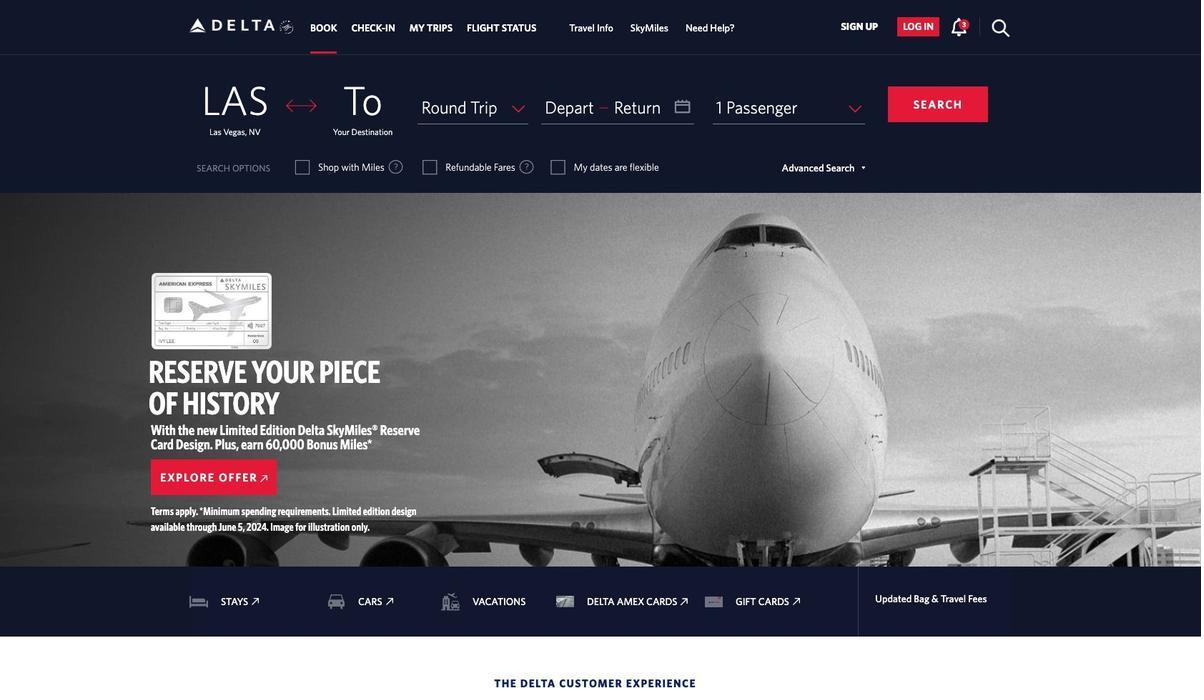 Task type: describe. For each thing, give the bounding box(es) containing it.
this link opens another site in a new window that may not follow the same accessibility policies as delta air lines. image
[[252, 599, 259, 606]]

skyteam image
[[280, 5, 294, 50]]

4 image
[[706, 604, 722, 607]]

1 this link opens another site in a new window that may not follow the same accessibility policies as delta air lines. image from the left
[[386, 599, 393, 606]]

1 image
[[191, 594, 194, 610]]

3 image
[[443, 594, 446, 610]]



Task type: locate. For each thing, give the bounding box(es) containing it.
1 image
[[557, 594, 560, 610]]

None checkbox
[[296, 160, 309, 175], [424, 160, 436, 175], [296, 160, 309, 175], [424, 160, 436, 175]]

this link opens another site in a new window that may not follow the same accessibility policies as delta air lines. image
[[386, 599, 393, 606], [793, 599, 800, 606]]

delta air lines image
[[190, 3, 275, 48]]

2 image
[[328, 594, 331, 610]]

None field
[[418, 91, 529, 124], [713, 91, 866, 124], [418, 91, 529, 124], [713, 91, 866, 124]]

the new limited edition delta skymiles® reserve card image
[[152, 274, 272, 350]]

1 horizontal spatial this link opens another site in a new window that may not follow the same accessibility policies as delta air lines. image
[[793, 599, 800, 606]]

2 this link opens another site in a new window that may not follow the same accessibility policies as delta air lines. image from the left
[[793, 599, 800, 606]]

tab list
[[303, 0, 744, 54]]

external link icon image
[[261, 476, 268, 483]]

0 horizontal spatial this link opens another site in a new window that may not follow the same accessibility policies as delta air lines. image
[[386, 599, 393, 606]]

None checkbox
[[552, 160, 565, 175]]

None text field
[[542, 91, 694, 124]]



Task type: vqa. For each thing, say whether or not it's contained in the screenshot.
tab panel
no



